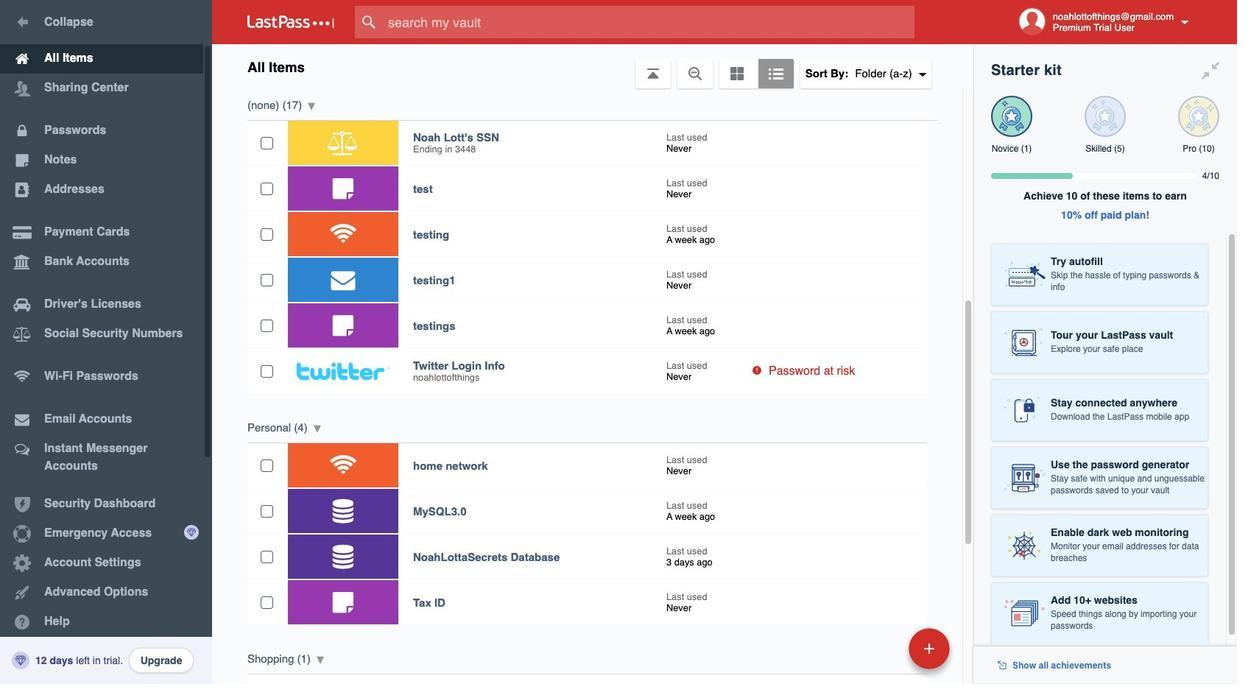 Task type: vqa. For each thing, say whether or not it's contained in the screenshot.
"Search" search box
yes



Task type: locate. For each thing, give the bounding box(es) containing it.
Search search field
[[355, 6, 943, 38]]

new item navigation
[[807, 624, 959, 684]]

main navigation navigation
[[0, 0, 212, 684]]

search my vault text field
[[355, 6, 943, 38]]

vault options navigation
[[212, 44, 973, 88]]

lastpass image
[[247, 15, 334, 29]]



Task type: describe. For each thing, give the bounding box(es) containing it.
new item element
[[807, 627, 955, 669]]



